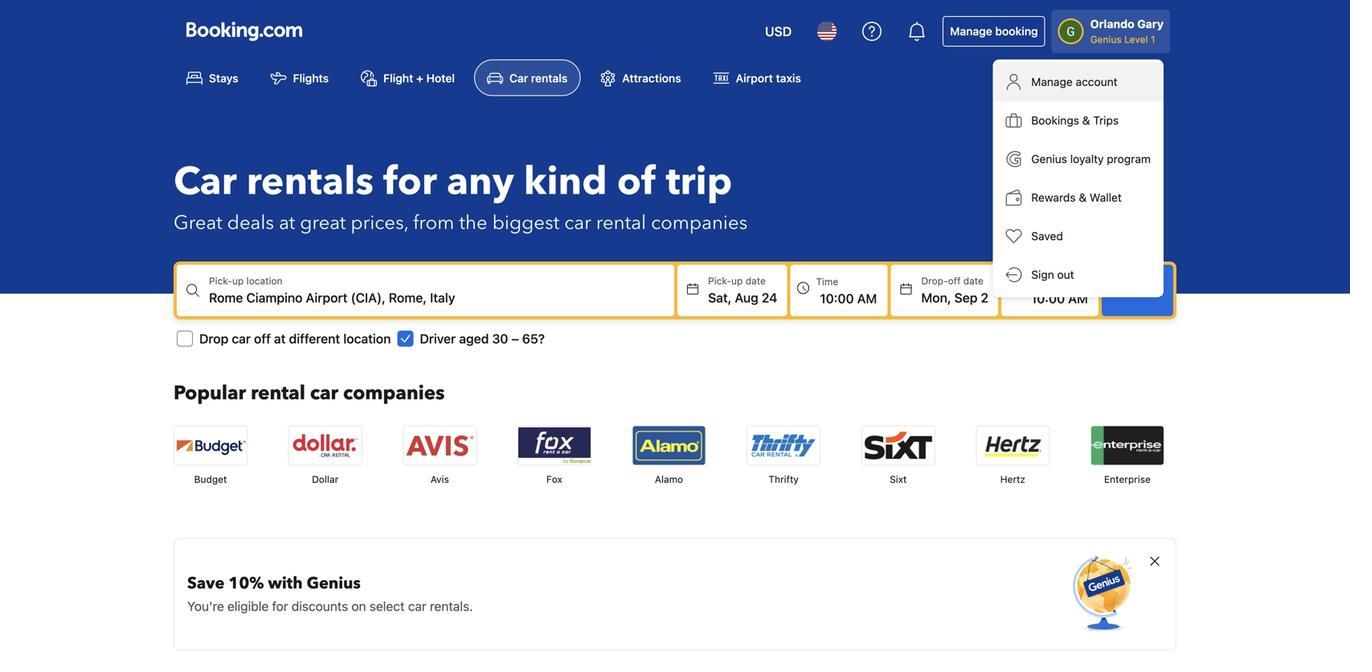Task type: describe. For each thing, give the bounding box(es) containing it.
genius inside orlando gary genius level 1
[[1091, 34, 1122, 45]]

car rentals
[[510, 71, 568, 85]]

rentals for car rentals for any kind of trip great deals at great prices, from the biggest car rental companies
[[247, 155, 374, 208]]

+
[[416, 71, 423, 85]]

manage booking link
[[943, 16, 1046, 47]]

hotel
[[426, 71, 455, 85]]

program
[[1107, 152, 1151, 166]]

flights
[[293, 71, 329, 85]]

you're
[[187, 599, 224, 614]]

drop-
[[922, 275, 948, 286]]

off inside drop-off date mon, sep 2
[[948, 275, 961, 286]]

car inside the car rentals for any kind of trip great deals at great prices, from the biggest car rental companies
[[565, 210, 591, 236]]

pick- for pick-up location
[[209, 275, 232, 286]]

booking.com online hotel reservations image
[[187, 22, 302, 41]]

the
[[459, 210, 488, 236]]

65?
[[522, 331, 545, 346]]

great
[[300, 210, 346, 236]]

on
[[352, 599, 366, 614]]

out
[[1058, 268, 1075, 281]]

bookings
[[1032, 114, 1080, 127]]

driver
[[420, 331, 456, 346]]

gary
[[1138, 17, 1164, 31]]

different
[[289, 331, 340, 346]]

account
[[1076, 75, 1118, 88]]

rewards & wallet link
[[993, 178, 1164, 217]]

flight + hotel
[[384, 71, 455, 85]]

–
[[512, 331, 519, 346]]

avis
[[431, 474, 449, 485]]

booking
[[996, 25, 1038, 38]]

avis logo image
[[404, 426, 476, 465]]

bookings & trips link
[[993, 101, 1164, 140]]

car rentals for any kind of trip great deals at great prices, from the biggest car rental companies
[[174, 155, 748, 236]]

saved link
[[993, 217, 1164, 256]]

usd button
[[756, 12, 802, 51]]

1 vertical spatial rental
[[251, 380, 305, 407]]

budget logo image
[[174, 426, 247, 465]]

discounts
[[292, 599, 348, 614]]

10%
[[229, 573, 264, 595]]

up for pick-up date sat, aug 24
[[732, 275, 743, 286]]

genius loyalty program link
[[993, 140, 1164, 178]]

car right drop
[[232, 331, 251, 346]]

hertz logo image
[[977, 426, 1049, 465]]

sixt logo image
[[862, 426, 935, 465]]

trips
[[1094, 114, 1119, 127]]

flights link
[[258, 59, 342, 96]]

genius loyalty program
[[1032, 152, 1151, 166]]

0 horizontal spatial off
[[254, 331, 271, 346]]

flight
[[384, 71, 413, 85]]

attractions
[[622, 71, 681, 85]]

attractions link
[[587, 59, 694, 96]]

orlando gary genius level 1
[[1091, 17, 1164, 45]]

for inside the car rentals for any kind of trip great deals at great prices, from the biggest car rental companies
[[383, 155, 437, 208]]

rewards
[[1032, 191, 1076, 204]]

loyalty
[[1071, 152, 1104, 166]]

stays
[[209, 71, 238, 85]]

airport taxis link
[[701, 59, 814, 96]]

drop car off at different location
[[199, 331, 391, 346]]

taxis
[[776, 71, 801, 85]]

1 vertical spatial at
[[274, 331, 286, 346]]

usd
[[765, 24, 792, 39]]

manage for manage booking
[[950, 25, 993, 38]]

date for sep
[[964, 275, 984, 286]]

drop-off date mon, sep 2
[[922, 275, 989, 305]]

sign out
[[1032, 268, 1075, 281]]

level
[[1125, 34, 1148, 45]]

airport
[[736, 71, 773, 85]]

car rentals link
[[474, 59, 581, 96]]

airport taxis
[[736, 71, 801, 85]]

sep
[[955, 290, 978, 305]]

car up dollar logo
[[310, 380, 338, 407]]

thrifty
[[769, 474, 799, 485]]

any
[[447, 155, 514, 208]]

stays link
[[174, 59, 251, 96]]

aug
[[735, 290, 759, 305]]

car inside save 10% with genius you're eligible for discounts on select car rentals.
[[408, 599, 427, 614]]

deals
[[227, 210, 274, 236]]

0 horizontal spatial location
[[247, 275, 283, 286]]

pick- for pick-up date sat, aug 24
[[708, 275, 732, 286]]

Pick-up location field
[[209, 288, 675, 307]]

fox
[[547, 474, 563, 485]]

save
[[187, 573, 225, 595]]

kind
[[524, 155, 608, 208]]

rental inside the car rentals for any kind of trip great deals at great prices, from the biggest car rental companies
[[596, 210, 646, 236]]

1
[[1151, 34, 1156, 45]]

24
[[762, 290, 778, 305]]

sign
[[1032, 268, 1055, 281]]

search
[[1112, 279, 1164, 301]]



Task type: vqa. For each thing, say whether or not it's contained in the screenshot.
THE BOOKINGS
yes



Task type: locate. For each thing, give the bounding box(es) containing it.
1 horizontal spatial for
[[383, 155, 437, 208]]

companies up avis logo
[[343, 380, 445, 407]]

hertz
[[1001, 474, 1026, 485]]

date for aug
[[746, 275, 766, 286]]

0 vertical spatial companies
[[651, 210, 748, 236]]

0 vertical spatial at
[[279, 210, 295, 236]]

dollar
[[312, 474, 339, 485]]

0 horizontal spatial up
[[232, 275, 244, 286]]

2 horizontal spatial genius
[[1091, 34, 1122, 45]]

& for wallet
[[1079, 191, 1087, 204]]

for inside save 10% with genius you're eligible for discounts on select car rentals.
[[272, 599, 288, 614]]

rentals.
[[430, 599, 473, 614]]

0 horizontal spatial companies
[[343, 380, 445, 407]]

alamo logo image
[[633, 426, 705, 465]]

for down with
[[272, 599, 288, 614]]

1 horizontal spatial genius
[[1032, 152, 1068, 166]]

1 horizontal spatial companies
[[651, 210, 748, 236]]

off right drop
[[254, 331, 271, 346]]

fox logo image
[[518, 426, 591, 465]]

rentals
[[531, 71, 568, 85], [247, 155, 374, 208]]

flight + hotel link
[[348, 59, 468, 96]]

0 vertical spatial genius
[[1091, 34, 1122, 45]]

0 horizontal spatial date
[[746, 275, 766, 286]]

companies down trip
[[651, 210, 748, 236]]

genius
[[1091, 34, 1122, 45], [1032, 152, 1068, 166], [307, 573, 361, 595]]

car down kind
[[565, 210, 591, 236]]

aged
[[459, 331, 489, 346]]

1 horizontal spatial car
[[510, 71, 528, 85]]

1 horizontal spatial pick-
[[708, 275, 732, 286]]

2 date from the left
[[964, 275, 984, 286]]

eligible
[[228, 599, 269, 614]]

car inside the car rentals for any kind of trip great deals at great prices, from the biggest car rental companies
[[174, 155, 237, 208]]

location down deals
[[247, 275, 283, 286]]

drop
[[199, 331, 229, 346]]

pick- up the "sat,"
[[708, 275, 732, 286]]

location
[[247, 275, 283, 286], [344, 331, 391, 346]]

rewards & wallet
[[1032, 191, 1122, 204]]

1 vertical spatial genius
[[1032, 152, 1068, 166]]

1 vertical spatial rentals
[[247, 155, 374, 208]]

trip
[[666, 155, 733, 208]]

0 horizontal spatial manage
[[950, 25, 993, 38]]

pick- inside pick-up date sat, aug 24
[[708, 275, 732, 286]]

manage account link
[[993, 63, 1164, 101]]

biggest
[[493, 210, 560, 236]]

1 horizontal spatial date
[[964, 275, 984, 286]]

date up "aug"
[[746, 275, 766, 286]]

pick-up date sat, aug 24
[[708, 275, 778, 305]]

1 vertical spatial &
[[1079, 191, 1087, 204]]

sat,
[[708, 290, 732, 305]]

car
[[565, 210, 591, 236], [232, 331, 251, 346], [310, 380, 338, 407], [408, 599, 427, 614]]

sign out button
[[993, 256, 1164, 294]]

car right select
[[408, 599, 427, 614]]

from
[[413, 210, 454, 236]]

rental down of
[[596, 210, 646, 236]]

0 horizontal spatial genius
[[307, 573, 361, 595]]

budget
[[194, 474, 227, 485]]

date inside pick-up date sat, aug 24
[[746, 275, 766, 286]]

location right different
[[344, 331, 391, 346]]

pick-
[[209, 275, 232, 286], [708, 275, 732, 286]]

up down deals
[[232, 275, 244, 286]]

0 vertical spatial rentals
[[531, 71, 568, 85]]

alamo
[[655, 474, 683, 485]]

0 vertical spatial manage
[[950, 25, 993, 38]]

pick- up drop
[[209, 275, 232, 286]]

& for trips
[[1083, 114, 1091, 127]]

at inside the car rentals for any kind of trip great deals at great prices, from the biggest car rental companies
[[279, 210, 295, 236]]

genius left 'loyalty'
[[1032, 152, 1068, 166]]

sixt
[[890, 474, 907, 485]]

1 vertical spatial companies
[[343, 380, 445, 407]]

up up "aug"
[[732, 275, 743, 286]]

off
[[948, 275, 961, 286], [254, 331, 271, 346]]

car for car rentals for any kind of trip great deals at great prices, from the biggest car rental companies
[[174, 155, 237, 208]]

0 horizontal spatial for
[[272, 599, 288, 614]]

genius inside save 10% with genius you're eligible for discounts on select car rentals.
[[307, 573, 361, 595]]

manage up bookings
[[1032, 75, 1073, 88]]

1 horizontal spatial rental
[[596, 210, 646, 236]]

car right hotel
[[510, 71, 528, 85]]

& inside "link"
[[1083, 114, 1091, 127]]

0 horizontal spatial rentals
[[247, 155, 374, 208]]

1 horizontal spatial manage
[[1032, 75, 1073, 88]]

1 up from the left
[[232, 275, 244, 286]]

1 vertical spatial manage
[[1032, 75, 1073, 88]]

0 vertical spatial for
[[383, 155, 437, 208]]

date up sep
[[964, 275, 984, 286]]

wallet
[[1090, 191, 1122, 204]]

0 vertical spatial location
[[247, 275, 283, 286]]

at
[[279, 210, 295, 236], [274, 331, 286, 346]]

with
[[268, 573, 303, 595]]

up inside pick-up date sat, aug 24
[[732, 275, 743, 286]]

30
[[492, 331, 508, 346]]

&
[[1083, 114, 1091, 127], [1079, 191, 1087, 204]]

at left different
[[274, 331, 286, 346]]

companies inside the car rentals for any kind of trip great deals at great prices, from the biggest car rental companies
[[651, 210, 748, 236]]

1 horizontal spatial up
[[732, 275, 743, 286]]

companies
[[651, 210, 748, 236], [343, 380, 445, 407]]

orlando
[[1091, 17, 1135, 31]]

dollar logo image
[[289, 426, 361, 465]]

0 vertical spatial rental
[[596, 210, 646, 236]]

2
[[981, 290, 989, 305]]

1 horizontal spatial location
[[344, 331, 391, 346]]

rentals for car rentals
[[531, 71, 568, 85]]

0 horizontal spatial pick-
[[209, 275, 232, 286]]

select
[[370, 599, 405, 614]]

1 horizontal spatial off
[[948, 275, 961, 286]]

1 vertical spatial for
[[272, 599, 288, 614]]

manage
[[950, 25, 993, 38], [1032, 75, 1073, 88]]

thrifty logo image
[[748, 426, 820, 465]]

for
[[383, 155, 437, 208], [272, 599, 288, 614]]

manage for manage account
[[1032, 75, 1073, 88]]

great
[[174, 210, 222, 236]]

date inside drop-off date mon, sep 2
[[964, 275, 984, 286]]

2 pick- from the left
[[708, 275, 732, 286]]

car
[[510, 71, 528, 85], [174, 155, 237, 208]]

manage account
[[1032, 75, 1118, 88]]

1 date from the left
[[746, 275, 766, 286]]

car up great
[[174, 155, 237, 208]]

enterprise
[[1105, 474, 1151, 485]]

search button
[[1102, 265, 1174, 316]]

at left great
[[279, 210, 295, 236]]

bookings & trips
[[1032, 114, 1119, 127]]

rental down drop car off at different location on the left of page
[[251, 380, 305, 407]]

1 horizontal spatial rentals
[[531, 71, 568, 85]]

driver aged 30 – 65?
[[420, 331, 545, 346]]

& left 'trips'
[[1083, 114, 1091, 127]]

0 horizontal spatial rental
[[251, 380, 305, 407]]

rentals inside the car rentals for any kind of trip great deals at great prices, from the biggest car rental companies
[[247, 155, 374, 208]]

pick-up location
[[209, 275, 283, 286]]

for up from
[[383, 155, 437, 208]]

popular
[[174, 380, 246, 407]]

save 10% with genius you're eligible for discounts on select car rentals.
[[187, 573, 473, 614]]

off up sep
[[948, 275, 961, 286]]

1 vertical spatial location
[[344, 331, 391, 346]]

1 pick- from the left
[[209, 275, 232, 286]]

0 vertical spatial car
[[510, 71, 528, 85]]

1 vertical spatial car
[[174, 155, 237, 208]]

saved
[[1032, 230, 1063, 243]]

car for car rentals
[[510, 71, 528, 85]]

0 vertical spatial off
[[948, 275, 961, 286]]

2 up from the left
[[732, 275, 743, 286]]

mon,
[[922, 290, 952, 305]]

manage booking
[[950, 25, 1038, 38]]

0 vertical spatial &
[[1083, 114, 1091, 127]]

genius up discounts
[[307, 573, 361, 595]]

date
[[746, 275, 766, 286], [964, 275, 984, 286]]

0 horizontal spatial car
[[174, 155, 237, 208]]

enterprise logo image
[[1092, 426, 1164, 465]]

genius down "orlando"
[[1091, 34, 1122, 45]]

up for pick-up location
[[232, 275, 244, 286]]

1 vertical spatial off
[[254, 331, 271, 346]]

manage left booking at the right top of the page
[[950, 25, 993, 38]]

of
[[617, 155, 657, 208]]

popular rental car companies
[[174, 380, 445, 407]]

& left "wallet"
[[1079, 191, 1087, 204]]

2 vertical spatial genius
[[307, 573, 361, 595]]



